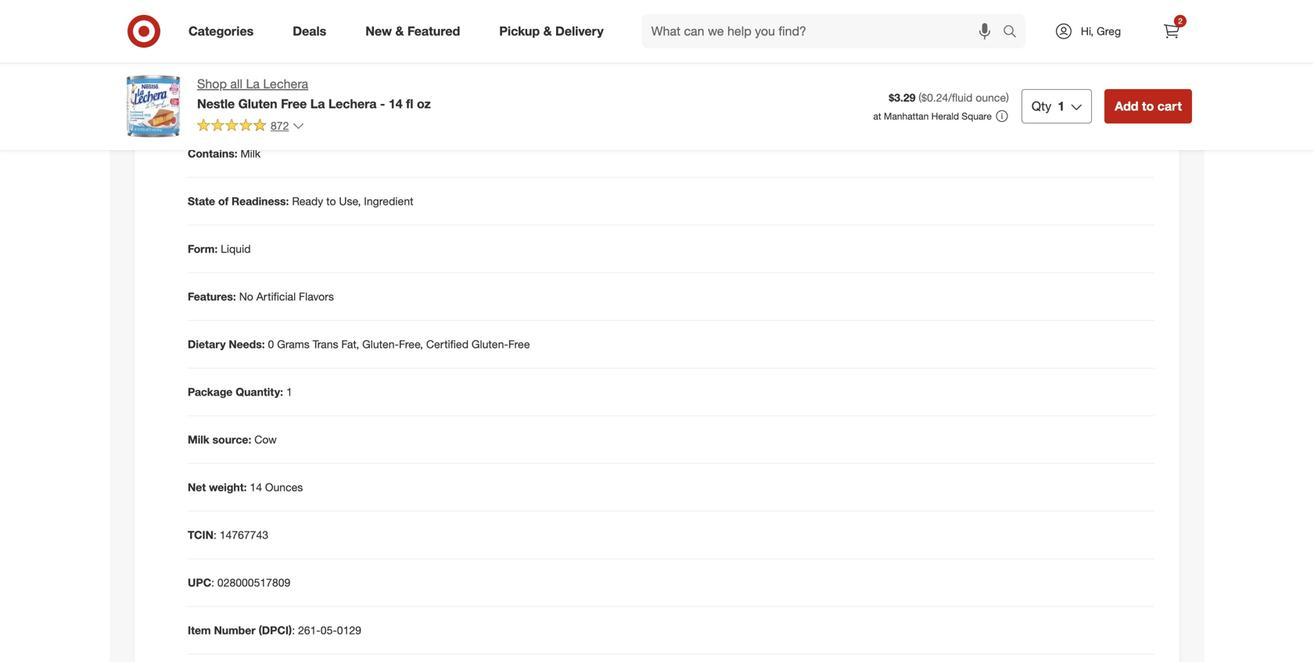 Task type: locate. For each thing, give the bounding box(es) containing it.
all inside button
[[208, 39, 218, 51]]

net weight: 14 ounces
[[188, 481, 303, 494]]

free up '872' at the top left of the page
[[281, 96, 307, 111]]

flavors
[[299, 290, 334, 303]]

hi,
[[1081, 24, 1094, 38]]

1 vertical spatial la
[[310, 96, 325, 111]]

2
[[1178, 16, 1183, 26]]

new & featured link
[[352, 14, 480, 48]]

all inside shop all la lechera nestle gluten free la lechera - 14 fl oz
[[230, 76, 243, 92]]

to left use,
[[326, 194, 336, 208]]

number
[[214, 624, 256, 637]]

free right the certified
[[508, 338, 530, 351]]

new
[[365, 24, 392, 39]]

0 vertical spatial free
[[281, 96, 307, 111]]

(
[[919, 91, 922, 105]]

lechera left "-"
[[328, 96, 377, 111]]

image of nestle gluten free la lechera - 14 fl oz image
[[122, 75, 185, 138]]

14 left ounces
[[250, 481, 262, 494]]

ounce
[[976, 91, 1006, 105]]

lechera up 'gluten'
[[263, 76, 308, 92]]

: left 261-
[[292, 624, 295, 637]]

gluten- right fat,
[[362, 338, 399, 351]]

categories link
[[175, 14, 273, 48]]

1 vertical spatial to
[[326, 194, 336, 208]]

14
[[389, 96, 403, 111], [250, 481, 262, 494]]

& right pickup
[[543, 24, 552, 39]]

weight:
[[209, 481, 247, 494]]

-
[[380, 96, 385, 111]]

gluten- right the certified
[[472, 338, 508, 351]]

0 horizontal spatial 14
[[250, 481, 262, 494]]

: left 028000517809
[[211, 576, 214, 590]]

1 & from the left
[[395, 24, 404, 39]]

1 right qty
[[1058, 99, 1065, 114]]

1 horizontal spatial milk
[[241, 147, 261, 160]]

upc
[[188, 576, 211, 590]]

1 right "quantity:"
[[286, 385, 292, 399]]

trans
[[313, 338, 338, 351]]

certified
[[426, 338, 469, 351]]

artificial
[[256, 290, 296, 303]]

0 vertical spatial to
[[1142, 99, 1154, 114]]

milk down 872 link
[[241, 147, 261, 160]]

herald
[[931, 110, 959, 122]]

2 & from the left
[[543, 24, 552, 39]]

1 horizontal spatial &
[[543, 24, 552, 39]]

show all nutritional info button
[[175, 33, 287, 58]]

0 vertical spatial 1
[[1058, 99, 1065, 114]]

new & featured
[[365, 24, 460, 39]]

1 vertical spatial milk
[[188, 433, 209, 447]]

all down "categories"
[[208, 39, 218, 51]]

& for pickup
[[543, 24, 552, 39]]

show all nutritional info
[[182, 39, 280, 51]]

1 horizontal spatial all
[[230, 76, 243, 92]]

1 horizontal spatial 1
[[1058, 99, 1065, 114]]

to
[[1142, 99, 1154, 114], [326, 194, 336, 208]]

2 gluten- from the left
[[472, 338, 508, 351]]

la
[[246, 76, 260, 92], [310, 96, 325, 111]]

all for shop
[[230, 76, 243, 92]]

1 vertical spatial 14
[[250, 481, 262, 494]]

1 horizontal spatial gluten-
[[472, 338, 508, 351]]

cow
[[254, 433, 277, 447]]

0 vertical spatial milk
[[241, 147, 261, 160]]

la up 'gluten'
[[246, 76, 260, 92]]

0 horizontal spatial to
[[326, 194, 336, 208]]

ounces
[[265, 481, 303, 494]]

specifications button
[[147, 90, 1167, 140]]

14 right "-"
[[389, 96, 403, 111]]

tcin
[[188, 528, 214, 542]]

0 horizontal spatial gluten-
[[362, 338, 399, 351]]

milk left source:
[[188, 433, 209, 447]]

872 link
[[197, 118, 305, 136]]

(dpci)
[[259, 624, 292, 637]]

no
[[239, 290, 253, 303]]

specifications
[[188, 105, 288, 123]]

0 vertical spatial lechera
[[263, 76, 308, 92]]

all for show
[[208, 39, 218, 51]]

at manhattan herald square
[[873, 110, 992, 122]]

1
[[1058, 99, 1065, 114], [286, 385, 292, 399]]

shop all la lechera nestle gluten free la lechera - 14 fl oz
[[197, 76, 431, 111]]

0 horizontal spatial all
[[208, 39, 218, 51]]

0 horizontal spatial &
[[395, 24, 404, 39]]

: left 14767743
[[214, 528, 217, 542]]

&
[[395, 24, 404, 39], [543, 24, 552, 39]]

0 horizontal spatial la
[[246, 76, 260, 92]]

1 horizontal spatial free
[[508, 338, 530, 351]]

free
[[281, 96, 307, 111], [508, 338, 530, 351]]

at
[[873, 110, 881, 122]]

delivery
[[555, 24, 604, 39]]

& right new
[[395, 24, 404, 39]]

0 vertical spatial 14
[[389, 96, 403, 111]]

show
[[182, 39, 206, 51]]

state
[[188, 194, 215, 208]]

all
[[208, 39, 218, 51], [230, 76, 243, 92]]

0 horizontal spatial 1
[[286, 385, 292, 399]]

free inside shop all la lechera nestle gluten free la lechera - 14 fl oz
[[281, 96, 307, 111]]

deals
[[293, 24, 326, 39]]

to right add
[[1142, 99, 1154, 114]]

greg
[[1097, 24, 1121, 38]]

milk
[[241, 147, 261, 160], [188, 433, 209, 447]]

add to cart
[[1115, 99, 1182, 114]]

0 horizontal spatial milk
[[188, 433, 209, 447]]

0 horizontal spatial free
[[281, 96, 307, 111]]

source:
[[212, 433, 251, 447]]

dietary needs: 0 grams trans fat, gluten-free, certified gluten-free
[[188, 338, 530, 351]]

nutritional
[[220, 39, 262, 51]]

needs:
[[229, 338, 265, 351]]

0 vertical spatial :
[[214, 528, 217, 542]]

05-
[[321, 624, 337, 637]]

14 inside shop all la lechera nestle gluten free la lechera - 14 fl oz
[[389, 96, 403, 111]]

features:
[[188, 290, 236, 303]]

la right 'gluten'
[[310, 96, 325, 111]]

028000517809
[[217, 576, 290, 590]]

:
[[214, 528, 217, 542], [211, 576, 214, 590], [292, 624, 295, 637]]

1 vertical spatial all
[[230, 76, 243, 92]]

contains: milk
[[188, 147, 261, 160]]

1 horizontal spatial 14
[[389, 96, 403, 111]]

qty
[[1032, 99, 1051, 114]]

net
[[188, 481, 206, 494]]

1 vertical spatial :
[[211, 576, 214, 590]]

1 horizontal spatial to
[[1142, 99, 1154, 114]]

pickup & delivery link
[[486, 14, 623, 48]]

0 vertical spatial all
[[208, 39, 218, 51]]

all right shop at the top left of the page
[[230, 76, 243, 92]]

1 horizontal spatial lechera
[[328, 96, 377, 111]]

add
[[1115, 99, 1139, 114]]

0 vertical spatial la
[[246, 76, 260, 92]]

1 vertical spatial lechera
[[328, 96, 377, 111]]



Task type: describe. For each thing, give the bounding box(es) containing it.
1 horizontal spatial la
[[310, 96, 325, 111]]

square
[[962, 110, 992, 122]]

info
[[264, 39, 280, 51]]

quantity:
[[236, 385, 283, 399]]

0
[[268, 338, 274, 351]]

package
[[188, 385, 233, 399]]

oz
[[417, 96, 431, 111]]

ingredient
[[364, 194, 413, 208]]

: for upc
[[211, 576, 214, 590]]

0 horizontal spatial lechera
[[263, 76, 308, 92]]

state of readiness: ready to use, ingredient
[[188, 194, 413, 208]]

: for tcin
[[214, 528, 217, 542]]

& for new
[[395, 24, 404, 39]]

qty 1
[[1032, 99, 1065, 114]]

pickup & delivery
[[499, 24, 604, 39]]

2 link
[[1155, 14, 1189, 48]]

form:
[[188, 242, 218, 256]]

nestle
[[197, 96, 235, 111]]

2 vertical spatial :
[[292, 624, 295, 637]]

14767743
[[220, 528, 268, 542]]

$3.29
[[889, 91, 916, 105]]

/fluid
[[948, 91, 973, 105]]

featured
[[407, 24, 460, 39]]

contains:
[[188, 147, 238, 160]]

$3.29 ( $0.24 /fluid ounce )
[[889, 91, 1009, 105]]

to inside button
[[1142, 99, 1154, 114]]

)
[[1006, 91, 1009, 105]]

What can we help you find? suggestions appear below search field
[[642, 14, 1007, 48]]

cart
[[1157, 99, 1182, 114]]

upc : 028000517809
[[188, 576, 290, 590]]

add to cart button
[[1105, 89, 1192, 124]]

search button
[[996, 14, 1033, 52]]

$0.24
[[922, 91, 948, 105]]

ready
[[292, 194, 323, 208]]

package quantity: 1
[[188, 385, 292, 399]]

1 vertical spatial 1
[[286, 385, 292, 399]]

grams
[[277, 338, 310, 351]]

gluten
[[238, 96, 277, 111]]

1 vertical spatial free
[[508, 338, 530, 351]]

1 gluten- from the left
[[362, 338, 399, 351]]

use,
[[339, 194, 361, 208]]

features: no artificial flavors
[[188, 290, 334, 303]]

hi, greg
[[1081, 24, 1121, 38]]

of
[[218, 194, 229, 208]]

261-
[[298, 624, 321, 637]]

milk source: cow
[[188, 433, 277, 447]]

deals link
[[279, 14, 346, 48]]

free,
[[399, 338, 423, 351]]

readiness:
[[232, 194, 289, 208]]

manhattan
[[884, 110, 929, 122]]

item
[[188, 624, 211, 637]]

tcin : 14767743
[[188, 528, 268, 542]]

872
[[271, 119, 289, 132]]

search
[[996, 25, 1033, 40]]

item number (dpci) : 261-05-0129
[[188, 624, 361, 637]]

dietary
[[188, 338, 226, 351]]

shop
[[197, 76, 227, 92]]

categories
[[189, 24, 254, 39]]

liquid
[[221, 242, 251, 256]]

fat,
[[341, 338, 359, 351]]

pickup
[[499, 24, 540, 39]]

0129
[[337, 624, 361, 637]]

form: liquid
[[188, 242, 251, 256]]



Task type: vqa. For each thing, say whether or not it's contained in the screenshot.


